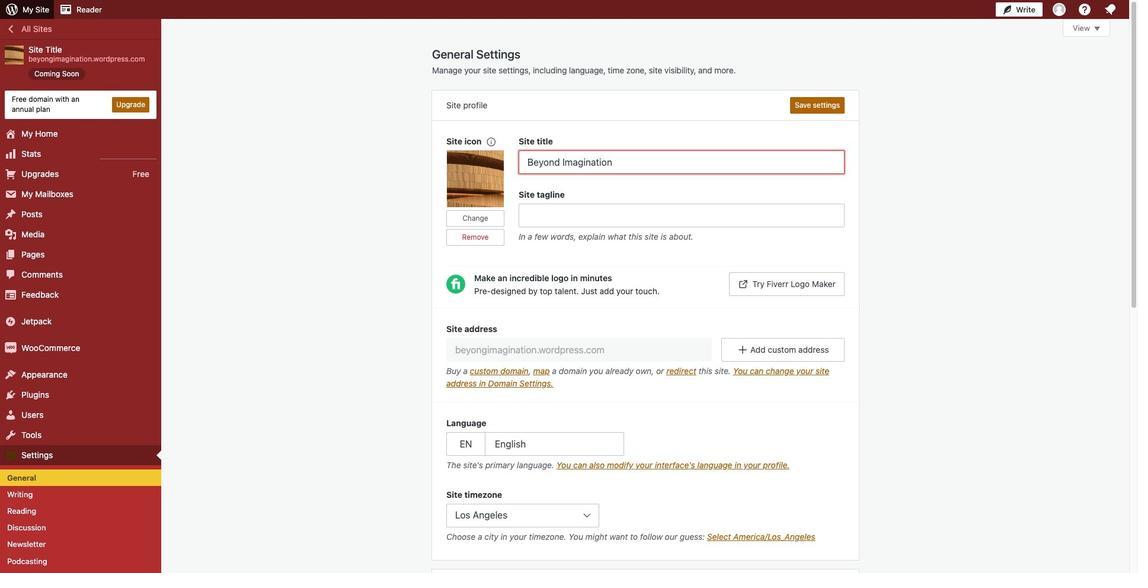 Task type: locate. For each thing, give the bounding box(es) containing it.
0 vertical spatial img image
[[5, 316, 17, 328]]

main content
[[432, 19, 1110, 574]]

img image
[[5, 316, 17, 328], [5, 342, 17, 354]]

None text field
[[519, 151, 845, 174], [519, 204, 845, 228], [446, 338, 712, 362], [519, 151, 845, 174], [519, 204, 845, 228], [446, 338, 712, 362]]

highest hourly views 0 image
[[100, 151, 156, 159]]

manage your notifications image
[[1103, 2, 1117, 17]]

group
[[446, 135, 519, 260], [519, 135, 845, 174], [519, 188, 845, 246], [432, 308, 859, 403], [446, 417, 845, 475], [446, 489, 845, 547]]

1 img image from the top
[[5, 316, 17, 328]]

closed image
[[1094, 27, 1100, 31]]

1 vertical spatial img image
[[5, 342, 17, 354]]



Task type: describe. For each thing, give the bounding box(es) containing it.
2 img image from the top
[[5, 342, 17, 354]]

my profile image
[[1053, 3, 1066, 16]]

help image
[[1078, 2, 1092, 17]]

fiverr small logo image
[[446, 275, 465, 294]]

more information image
[[485, 136, 496, 147]]



